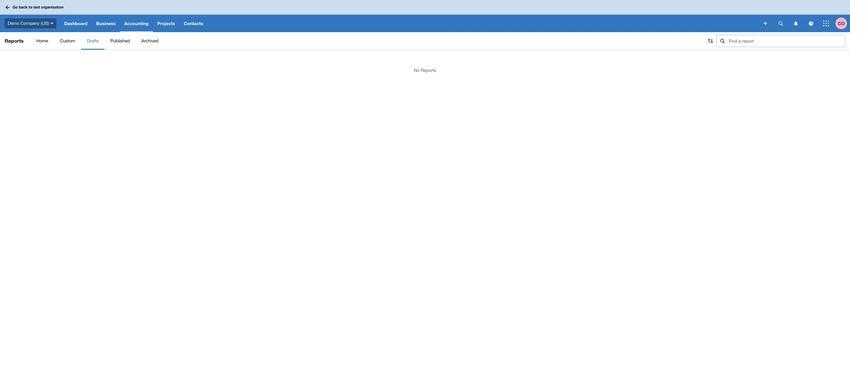 Task type: describe. For each thing, give the bounding box(es) containing it.
svg image inside demo company (us) 'popup button'
[[50, 23, 53, 24]]

dashboard link
[[60, 15, 92, 32]]

contacts
[[184, 21, 203, 26]]

company
[[21, 21, 40, 26]]

Find a report text field
[[729, 35, 846, 47]]

accounting button
[[120, 15, 153, 32]]

co button
[[836, 15, 851, 32]]

co
[[839, 21, 845, 26]]

home link
[[31, 32, 54, 50]]

business button
[[92, 15, 120, 32]]

banner containing co
[[0, 0, 851, 32]]

no reports
[[414, 68, 437, 73]]

drafts link
[[81, 32, 105, 50]]

to
[[29, 5, 32, 9]]

no
[[414, 68, 420, 73]]

last
[[33, 5, 40, 9]]

archived link
[[136, 32, 165, 50]]

archived
[[142, 38, 159, 43]]

drafts
[[87, 38, 99, 43]]

back
[[19, 5, 28, 9]]

0 horizontal spatial reports
[[5, 38, 24, 44]]

go back to last organisation
[[13, 5, 64, 9]]

go
[[13, 5, 18, 9]]

sort reports image
[[705, 35, 717, 47]]



Task type: vqa. For each thing, say whether or not it's contained in the screenshot.
Balance Sheet's Remove Favorite image
no



Task type: locate. For each thing, give the bounding box(es) containing it.
1 horizontal spatial svg image
[[764, 22, 768, 25]]

contacts button
[[180, 15, 208, 32]]

menu
[[31, 32, 700, 50]]

reports down demo
[[5, 38, 24, 44]]

custom
[[60, 38, 75, 43]]

0 vertical spatial reports
[[5, 38, 24, 44]]

home
[[36, 38, 48, 43]]

dashboard
[[64, 21, 87, 26]]

reports
[[5, 38, 24, 44], [421, 68, 437, 73]]

svg image inside go back to last organisation link
[[6, 5, 10, 9]]

go back to last organisation link
[[4, 2, 67, 12]]

projects button
[[153, 15, 180, 32]]

2 horizontal spatial svg image
[[809, 21, 814, 26]]

projects
[[157, 21, 175, 26]]

published link
[[105, 32, 136, 50]]

1 vertical spatial reports
[[421, 68, 437, 73]]

demo
[[8, 21, 19, 26]]

(us)
[[41, 21, 49, 26]]

organisation
[[41, 5, 64, 9]]

demo company (us)
[[8, 21, 49, 26]]

menu containing home
[[31, 32, 700, 50]]

None field
[[717, 35, 846, 47]]

demo company (us) button
[[0, 15, 60, 32]]

svg image
[[6, 5, 10, 9], [809, 21, 814, 26], [764, 22, 768, 25]]

svg image
[[824, 20, 830, 26], [779, 21, 783, 26], [794, 21, 798, 26], [50, 23, 53, 24]]

reports right no
[[421, 68, 437, 73]]

0 horizontal spatial svg image
[[6, 5, 10, 9]]

accounting
[[124, 21, 149, 26]]

custom link
[[54, 32, 81, 50]]

1 horizontal spatial reports
[[421, 68, 437, 73]]

published
[[110, 38, 130, 43]]

business
[[96, 21, 116, 26]]

banner
[[0, 0, 851, 32]]



